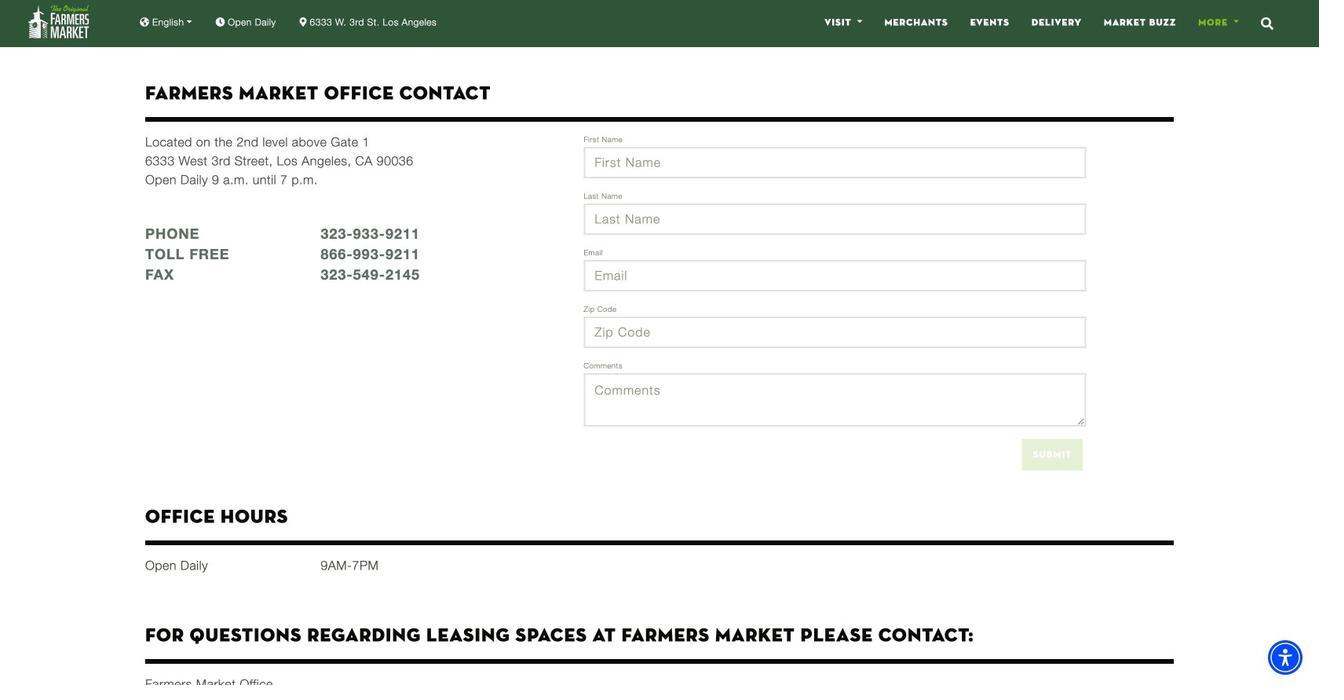 Task type: locate. For each thing, give the bounding box(es) containing it.
fmla home header logo clocktower image
[[28, 5, 90, 38]]

Last Name text field
[[584, 204, 1087, 235]]

Comments text field
[[584, 373, 1087, 427]]

search image
[[1262, 17, 1274, 30]]

clock image
[[216, 17, 225, 27]]

heading
[[145, 47, 1175, 105]]

globe americas image
[[140, 17, 149, 27]]



Task type: describe. For each thing, give the bounding box(es) containing it.
map marker alt image
[[300, 17, 307, 27]]

Zip Code text field
[[584, 317, 1087, 348]]

First Name text field
[[584, 147, 1087, 178]]

Email email field
[[584, 260, 1087, 292]]



